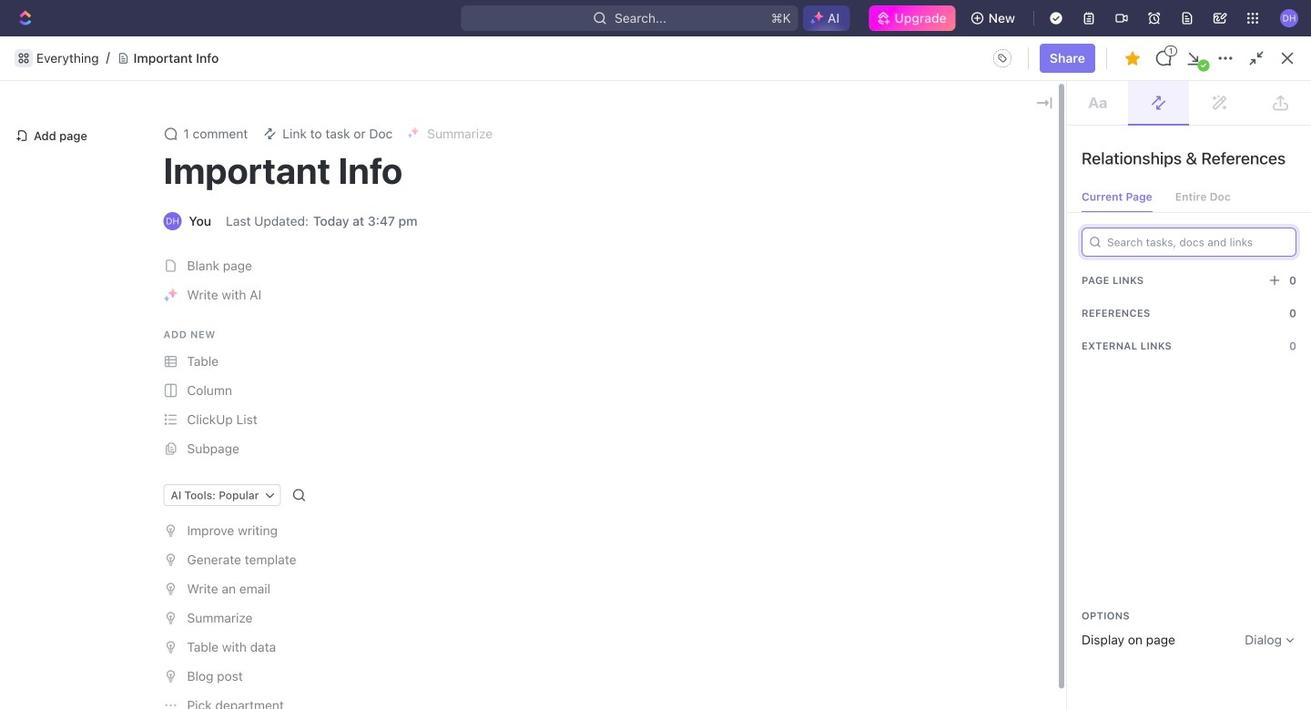 Task type: describe. For each thing, give the bounding box(es) containing it.
tree inside sidebar navigation
[[7, 379, 224, 501]]



Task type: locate. For each thing, give the bounding box(es) containing it.
Search tasks, docs and links text field
[[1092, 229, 1291, 256]]

sidebar navigation
[[0, 36, 232, 710]]

table
[[276, 334, 1268, 395]]

dropdown menu image
[[988, 44, 1017, 73]]

tree
[[7, 379, 224, 501]]

row
[[276, 334, 1268, 363]]

cell
[[945, 363, 1090, 394]]



Task type: vqa. For each thing, say whether or not it's contained in the screenshot.
Search tasks, docs and links text field
yes



